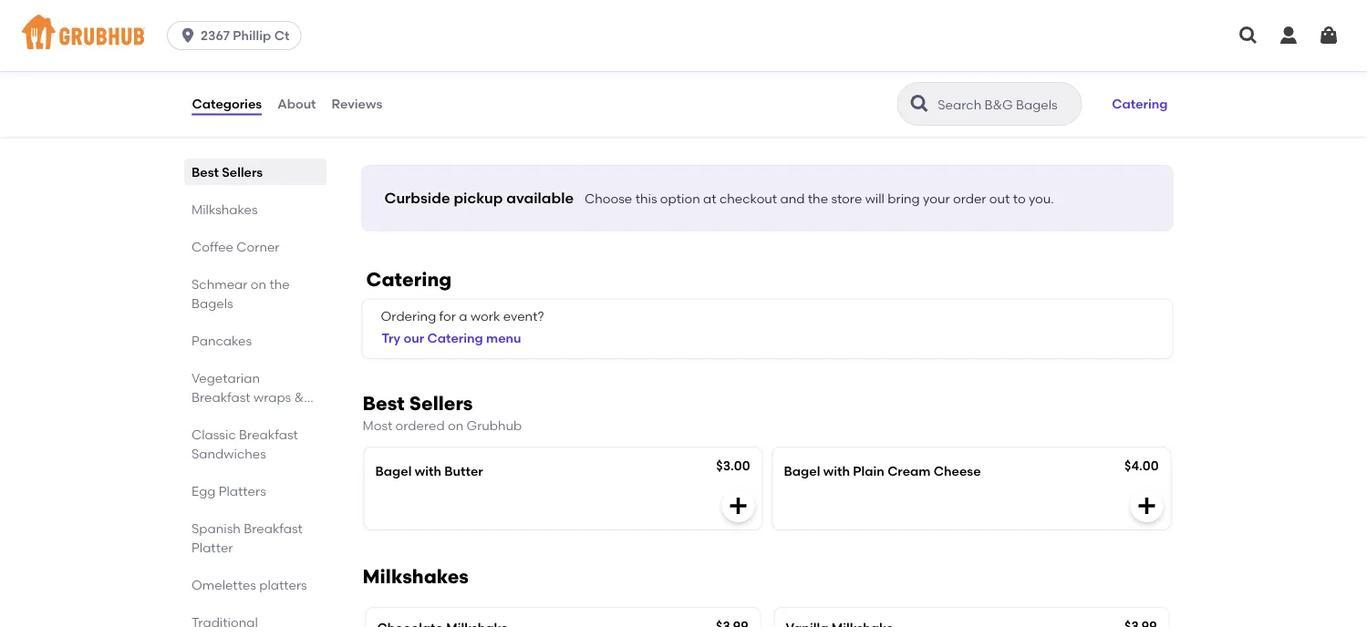 Task type: describe. For each thing, give the bounding box(es) containing it.
milkshakes inside milkshakes tab
[[191, 202, 257, 217]]

1 vertical spatial breakfast
[[239, 427, 298, 443]]

curbside
[[385, 189, 450, 207]]

&
[[294, 390, 304, 405]]

categories button
[[191, 71, 263, 137]]

store
[[832, 191, 863, 207]]

try our catering menu button
[[374, 318, 530, 359]]

try
[[382, 331, 401, 346]]

spanish
[[191, 521, 240, 537]]

menu
[[486, 331, 522, 346]]

on inside schmear on the bagels
[[250, 276, 266, 292]]

choose this option at checkout and the store will bring your order out to you.
[[585, 191, 1055, 207]]

coffee
[[191, 239, 233, 255]]

sellers for best sellers most ordered on grubhub
[[410, 392, 473, 416]]

1 horizontal spatial milkshakes
[[363, 566, 469, 589]]

reviews
[[332, 96, 383, 112]]

egg platters tab
[[191, 482, 319, 501]]

platters
[[218, 484, 266, 499]]

spanish breakfast platter tab
[[191, 519, 319, 557]]

pancakes tab
[[191, 331, 319, 350]]

this
[[636, 191, 657, 207]]

the inside schmear on the bagels
[[269, 276, 289, 292]]

at
[[704, 191, 717, 207]]

best for best sellers most ordered on grubhub
[[363, 392, 405, 416]]

catering inside ordering for a work event? try our catering menu
[[427, 331, 483, 346]]

2 horizontal spatial svg image
[[1318, 25, 1340, 47]]

vegetarian
[[191, 370, 260, 386]]

ordered
[[396, 418, 445, 434]]

corner
[[236, 239, 279, 255]]

work
[[471, 309, 500, 324]]

about button
[[277, 71, 317, 137]]

butter
[[445, 464, 483, 480]]

phillip
[[233, 28, 271, 43]]

pickup
[[454, 189, 503, 207]]

2367
[[201, 28, 230, 43]]

main navigation navigation
[[0, 0, 1368, 71]]

2367 phillip ct
[[201, 28, 290, 43]]

egg platters
[[191, 484, 266, 499]]

on inside best sellers most ordered on grubhub
[[448, 418, 464, 434]]

best sellers tab
[[191, 162, 319, 182]]

schmear on the bagels tab
[[191, 275, 319, 313]]

best sellers most ordered on grubhub
[[363, 392, 522, 434]]

a
[[459, 309, 468, 324]]

sellers for best sellers
[[222, 164, 262, 180]]

1 horizontal spatial the
[[808, 191, 829, 207]]

bagels
[[191, 296, 233, 311]]

to
[[1013, 191, 1026, 207]]

for
[[439, 309, 456, 324]]

bagel for bagel with butter
[[375, 464, 412, 480]]

40–50
[[241, 38, 273, 51]]

egg
[[191, 484, 215, 499]]

platters
[[259, 578, 307, 593]]

spanish breakfast platter
[[191, 521, 302, 556]]

1 vertical spatial catering
[[366, 268, 452, 291]]

cream
[[888, 464, 931, 480]]

vegetarian breakfast wraps & sandwiches tab
[[191, 369, 319, 424]]

best for best sellers
[[191, 164, 218, 180]]



Task type: locate. For each thing, give the bounding box(es) containing it.
1 with from the left
[[415, 464, 442, 480]]

sandwiches
[[191, 409, 264, 424]]

omelettes
[[191, 578, 256, 593]]

0 vertical spatial milkshakes
[[191, 202, 257, 217]]

choose
[[585, 191, 633, 207]]

2 horizontal spatial svg image
[[1238, 25, 1260, 47]]

best sellers
[[191, 164, 262, 180]]

order
[[953, 191, 987, 207]]

delivery 40–50 min
[[241, 22, 296, 51]]

out
[[990, 191, 1010, 207]]

bagel
[[375, 464, 412, 480], [784, 464, 821, 480]]

tab
[[191, 613, 319, 628]]

0 horizontal spatial milkshakes
[[191, 202, 257, 217]]

breakfast down egg platters tab
[[243, 521, 302, 537]]

svg image inside 2367 phillip ct button
[[179, 26, 197, 45]]

$3.00
[[717, 459, 750, 474]]

1 horizontal spatial sellers
[[410, 392, 473, 416]]

best inside best sellers most ordered on grubhub
[[363, 392, 405, 416]]

ordering for a work event? try our catering menu
[[381, 309, 544, 346]]

0 horizontal spatial svg image
[[179, 26, 197, 45]]

your
[[923, 191, 950, 207]]

with left butter
[[415, 464, 442, 480]]

vegetarian breakfast wraps & sandwiches classic  breakfast sandwiches
[[191, 370, 304, 462]]

1 vertical spatial milkshakes
[[363, 566, 469, 589]]

breakfast
[[191, 390, 250, 405], [239, 427, 298, 443], [243, 521, 302, 537]]

breakfast down wraps on the left bottom
[[239, 427, 298, 443]]

delivery
[[247, 22, 290, 35]]

best up 'most'
[[363, 392, 405, 416]]

sellers inside best sellers most ordered on grubhub
[[410, 392, 473, 416]]

about
[[278, 96, 316, 112]]

curbside pickup available
[[385, 189, 574, 207]]

with
[[415, 464, 442, 480], [824, 464, 850, 480]]

milkshakes
[[191, 202, 257, 217], [363, 566, 469, 589]]

breakfast for spanish
[[243, 521, 302, 537]]

best inside best sellers tab
[[191, 164, 218, 180]]

classic  breakfast sandwiches tab
[[191, 425, 319, 464]]

$4.00
[[1125, 459, 1159, 474]]

0 horizontal spatial on
[[250, 276, 266, 292]]

coffee corner tab
[[191, 237, 319, 256]]

and
[[781, 191, 805, 207]]

1 horizontal spatial best
[[363, 392, 405, 416]]

1 horizontal spatial bagel
[[784, 464, 821, 480]]

2367 phillip ct button
[[167, 21, 309, 50]]

omelettes platters tab
[[191, 576, 319, 595]]

option group containing delivery 40–50 min
[[191, 14, 504, 60]]

pancakes
[[191, 333, 251, 349]]

catering button
[[1104, 84, 1177, 124]]

2 vertical spatial breakfast
[[243, 521, 302, 537]]

0 horizontal spatial bagel
[[375, 464, 412, 480]]

1 vertical spatial best
[[363, 392, 405, 416]]

on down corner
[[250, 276, 266, 292]]

breakfast down vegetarian
[[191, 390, 250, 405]]

ct
[[274, 28, 290, 43]]

the
[[808, 191, 829, 207], [269, 276, 289, 292]]

sellers up milkshakes tab
[[222, 164, 262, 180]]

milkshakes tab
[[191, 200, 319, 219]]

1 horizontal spatial on
[[448, 418, 464, 434]]

svg image for $3.00
[[728, 496, 750, 518]]

sellers up ordered
[[410, 392, 473, 416]]

bring
[[888, 191, 920, 207]]

bagel down 'most'
[[375, 464, 412, 480]]

with left "plain"
[[824, 464, 850, 480]]

checkout
[[720, 191, 777, 207]]

2 with from the left
[[824, 464, 850, 480]]

available
[[507, 189, 574, 207]]

bagel with butter
[[375, 464, 483, 480]]

bagel for bagel with plain cream cheese
[[784, 464, 821, 480]]

sandwiches
[[191, 446, 266, 462]]

1 vertical spatial the
[[269, 276, 289, 292]]

sellers inside tab
[[222, 164, 262, 180]]

with for butter
[[415, 464, 442, 480]]

Search B&G Bagels search field
[[936, 96, 1076, 113]]

the right and
[[808, 191, 829, 207]]

2 bagel from the left
[[784, 464, 821, 480]]

schmear
[[191, 276, 247, 292]]

0 vertical spatial best
[[191, 164, 218, 180]]

best up milkshakes tab
[[191, 164, 218, 180]]

catering
[[1113, 96, 1168, 112], [366, 268, 452, 291], [427, 331, 483, 346]]

breakfast for vegetarian
[[191, 390, 250, 405]]

1 horizontal spatial svg image
[[1136, 496, 1158, 518]]

0 horizontal spatial with
[[415, 464, 442, 480]]

our
[[404, 331, 424, 346]]

search icon image
[[909, 93, 931, 115]]

1 vertical spatial sellers
[[410, 392, 473, 416]]

most
[[363, 418, 393, 434]]

1 vertical spatial on
[[448, 418, 464, 434]]

platter
[[191, 540, 233, 556]]

classic
[[191, 427, 236, 443]]

plain
[[853, 464, 885, 480]]

0 vertical spatial catering
[[1113, 96, 1168, 112]]

svg image for $4.00
[[1136, 496, 1158, 518]]

svg image inside main navigation navigation
[[1238, 25, 1260, 47]]

coffee corner
[[191, 239, 279, 255]]

0 horizontal spatial best
[[191, 164, 218, 180]]

cheese
[[934, 464, 981, 480]]

event?
[[503, 309, 544, 324]]

1 bagel from the left
[[375, 464, 412, 480]]

schmear on the bagels
[[191, 276, 289, 311]]

on
[[250, 276, 266, 292], [448, 418, 464, 434]]

svg image
[[1238, 25, 1260, 47], [728, 496, 750, 518], [1136, 496, 1158, 518]]

with for plain
[[824, 464, 850, 480]]

omelettes platters
[[191, 578, 307, 593]]

svg image
[[1278, 25, 1300, 47], [1318, 25, 1340, 47], [179, 26, 197, 45]]

categories
[[192, 96, 262, 112]]

wraps
[[253, 390, 291, 405]]

will
[[866, 191, 885, 207]]

0 horizontal spatial sellers
[[222, 164, 262, 180]]

on right ordered
[[448, 418, 464, 434]]

0 vertical spatial the
[[808, 191, 829, 207]]

1 horizontal spatial with
[[824, 464, 850, 480]]

0 vertical spatial sellers
[[222, 164, 262, 180]]

0 vertical spatial breakfast
[[191, 390, 250, 405]]

grubhub
[[467, 418, 522, 434]]

min
[[276, 38, 296, 51]]

1 horizontal spatial svg image
[[1278, 25, 1300, 47]]

you.
[[1029, 191, 1055, 207]]

sellers
[[222, 164, 262, 180], [410, 392, 473, 416]]

breakfast inside 'spanish breakfast platter'
[[243, 521, 302, 537]]

bagel with plain cream cheese
[[784, 464, 981, 480]]

2 vertical spatial catering
[[427, 331, 483, 346]]

the down corner
[[269, 276, 289, 292]]

ordering
[[381, 309, 436, 324]]

bagel left "plain"
[[784, 464, 821, 480]]

0 vertical spatial on
[[250, 276, 266, 292]]

0 horizontal spatial the
[[269, 276, 289, 292]]

0 horizontal spatial svg image
[[728, 496, 750, 518]]

option
[[660, 191, 700, 207]]

option group
[[191, 14, 504, 60]]

reviews button
[[331, 71, 383, 137]]

best
[[191, 164, 218, 180], [363, 392, 405, 416]]

catering inside button
[[1113, 96, 1168, 112]]



Task type: vqa. For each thing, say whether or not it's contained in the screenshot.
Egg Platters
yes



